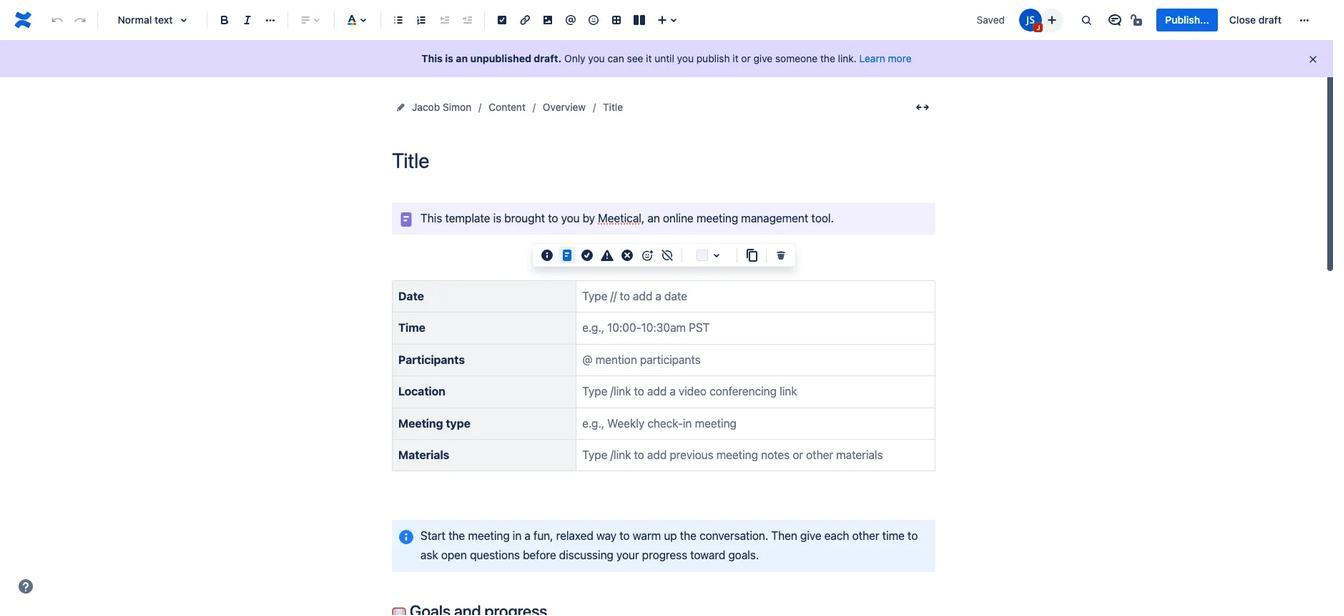 Task type: locate. For each thing, give the bounding box(es) containing it.
0 vertical spatial is
[[445, 52, 453, 64]]

0 vertical spatial an
[[456, 52, 468, 64]]

move this page image
[[395, 102, 406, 113]]

to right way
[[619, 529, 630, 542]]

1 horizontal spatial give
[[800, 529, 821, 542]]

an inside main content area, start typing to enter text. text box
[[647, 212, 660, 225]]

make page full-width image
[[914, 99, 931, 116]]

meetical,
[[598, 212, 645, 225]]

it
[[646, 52, 652, 64], [733, 52, 738, 64]]

this down numbered list ⌘⇧7 'image'
[[422, 52, 443, 64]]

link.
[[838, 52, 857, 64]]

it right see
[[646, 52, 652, 64]]

indent tab image
[[458, 11, 476, 29]]

give left each
[[800, 529, 821, 542]]

this right panel note icon on the left top of the page
[[420, 212, 442, 225]]

meeting up questions
[[468, 529, 510, 542]]

warning image
[[599, 247, 616, 264]]

0 vertical spatial give
[[753, 52, 773, 64]]

mention image
[[562, 11, 579, 29]]

0 horizontal spatial it
[[646, 52, 652, 64]]

questions
[[470, 549, 520, 562]]

time
[[882, 529, 905, 542]]

you inside main content area, start typing to enter text. text box
[[561, 212, 580, 225]]

confluence image
[[11, 9, 34, 31]]

fun,
[[533, 529, 553, 542]]

0 vertical spatial this
[[422, 52, 443, 64]]

online
[[663, 212, 694, 225]]

overview
[[543, 101, 586, 113]]

success image
[[579, 247, 596, 264]]

is left brought
[[493, 212, 501, 225]]

jacob
[[412, 101, 440, 113]]

give
[[753, 52, 773, 64], [800, 529, 821, 542]]

participants
[[398, 353, 465, 366]]

it left or
[[733, 52, 738, 64]]

meeting up background color image
[[696, 212, 738, 225]]

in
[[513, 529, 522, 542]]

to
[[548, 212, 558, 225], [619, 529, 630, 542], [908, 529, 918, 542]]

1 horizontal spatial the
[[680, 529, 696, 542]]

this
[[422, 52, 443, 64], [420, 212, 442, 225]]

1 vertical spatial this
[[420, 212, 442, 225]]

your
[[616, 549, 639, 562]]

up
[[664, 529, 677, 542]]

info image
[[538, 247, 556, 264]]

simon
[[443, 101, 471, 113]]

you right the until
[[677, 52, 694, 64]]

relaxed
[[556, 529, 593, 542]]

1 horizontal spatial it
[[733, 52, 738, 64]]

an left the online
[[647, 212, 660, 225]]

jacob simon link
[[412, 99, 471, 116]]

normal text button
[[104, 4, 201, 36]]

meeting
[[696, 212, 738, 225], [468, 529, 510, 542]]

Main content area, start typing to enter text. text field
[[383, 202, 944, 615]]

1 vertical spatial give
[[800, 529, 821, 542]]

an down indent tab icon
[[456, 52, 468, 64]]

each
[[824, 529, 849, 542]]

0 horizontal spatial you
[[561, 212, 580, 225]]

tool.
[[811, 212, 834, 225]]

more formatting image
[[262, 11, 279, 29]]

jacob simon image
[[1019, 9, 1042, 31]]

1 vertical spatial meeting
[[468, 529, 510, 542]]

1 horizontal spatial is
[[493, 212, 501, 225]]

action item image
[[493, 11, 511, 29]]

emoji image
[[585, 11, 602, 29]]

or
[[741, 52, 751, 64]]

no restrictions image
[[1129, 11, 1147, 29]]

date
[[398, 290, 424, 302]]

is
[[445, 52, 453, 64], [493, 212, 501, 225]]

1 horizontal spatial an
[[647, 212, 660, 225]]

an
[[456, 52, 468, 64], [647, 212, 660, 225]]

to right brought
[[548, 212, 558, 225]]

close
[[1229, 14, 1256, 26]]

unpublished
[[470, 52, 531, 64]]

to right the time
[[908, 529, 918, 542]]

remove emoji image
[[659, 247, 676, 264]]

1 horizontal spatial meeting
[[696, 212, 738, 225]]

this template is brought to you by meetical, an online meeting management tool.
[[420, 212, 834, 225]]

redo ⌘⇧z image
[[72, 11, 89, 29]]

jacob simon
[[412, 101, 471, 113]]

note image
[[559, 247, 576, 264]]

text
[[155, 14, 173, 26]]

the up open
[[448, 529, 465, 542]]

italic ⌘i image
[[239, 11, 256, 29]]

normal text
[[118, 14, 173, 26]]

location
[[398, 385, 445, 398]]

open
[[441, 549, 467, 562]]

way
[[596, 529, 616, 542]]

you
[[588, 52, 605, 64], [677, 52, 694, 64], [561, 212, 580, 225]]

bold ⌘b image
[[216, 11, 233, 29]]

is down outdent ⇧tab image
[[445, 52, 453, 64]]

by
[[583, 212, 595, 225]]

0 horizontal spatial is
[[445, 52, 453, 64]]

the right up
[[680, 529, 696, 542]]

someone
[[775, 52, 818, 64]]

warm
[[633, 529, 661, 542]]

you left by at the left of page
[[561, 212, 580, 225]]

overview link
[[543, 99, 586, 116]]

a
[[524, 529, 530, 542]]

brought
[[504, 212, 545, 225]]

0 horizontal spatial to
[[548, 212, 558, 225]]

give right or
[[753, 52, 773, 64]]

materials
[[398, 448, 449, 461]]

publish...
[[1165, 14, 1209, 26]]

this for this template is brought to you by meetical, an online meeting management tool.
[[420, 212, 442, 225]]

find and replace image
[[1078, 11, 1095, 29]]

meeting
[[398, 417, 443, 429]]

1 horizontal spatial to
[[619, 529, 630, 542]]

you left can
[[588, 52, 605, 64]]

this inside main content area, start typing to enter text. text box
[[420, 212, 442, 225]]

time
[[398, 321, 425, 334]]

numbered list ⌘⇧7 image
[[413, 11, 430, 29]]

normal
[[118, 14, 152, 26]]

the left link.
[[820, 52, 835, 64]]

Give this page a title text field
[[392, 149, 935, 172]]

1 vertical spatial is
[[493, 212, 501, 225]]

0 horizontal spatial give
[[753, 52, 773, 64]]

close draft
[[1229, 14, 1282, 26]]

this is an unpublished draft. only you can see it until you publish it or give someone the link. learn more
[[422, 52, 911, 64]]

comment icon image
[[1107, 11, 1124, 29]]

1 vertical spatial an
[[647, 212, 660, 225]]

0 horizontal spatial meeting
[[468, 529, 510, 542]]

:goal: image
[[392, 606, 406, 615], [392, 606, 406, 615]]

draft
[[1258, 14, 1282, 26]]

the
[[820, 52, 835, 64], [448, 529, 465, 542], [680, 529, 696, 542]]



Task type: describe. For each thing, give the bounding box(es) containing it.
only
[[564, 52, 585, 64]]

meeting inside start the meeting in a fun, relaxed way to warm up the conversation. then give each other time to ask open questions before discussing your progress toward goals.
[[468, 529, 510, 542]]

goals.
[[728, 549, 759, 562]]

table image
[[608, 11, 625, 29]]

editor add emoji image
[[639, 247, 656, 264]]

discussing
[[559, 549, 613, 562]]

this for this is an unpublished draft. only you can see it until you publish it or give someone the link. learn more
[[422, 52, 443, 64]]

give inside start the meeting in a fun, relaxed way to warm up the conversation. then give each other time to ask open questions before discussing your progress toward goals.
[[800, 529, 821, 542]]

before
[[523, 549, 556, 562]]

content link
[[489, 99, 526, 116]]

confluence image
[[11, 9, 34, 31]]

link image
[[516, 11, 533, 29]]

error image
[[619, 247, 636, 264]]

2 horizontal spatial you
[[677, 52, 694, 64]]

progress
[[642, 549, 687, 562]]

2 it from the left
[[733, 52, 738, 64]]

invite to edit image
[[1044, 11, 1061, 28]]

0 horizontal spatial an
[[456, 52, 468, 64]]

panel info image
[[398, 528, 415, 545]]

title
[[603, 101, 623, 113]]

start
[[420, 529, 445, 542]]

2 horizontal spatial to
[[908, 529, 918, 542]]

publish... button
[[1157, 9, 1218, 31]]

other
[[852, 529, 879, 542]]

layouts image
[[631, 11, 648, 29]]

remove image
[[772, 247, 790, 264]]

publish
[[696, 52, 730, 64]]

1 horizontal spatial you
[[588, 52, 605, 64]]

can
[[607, 52, 624, 64]]

then
[[771, 529, 797, 542]]

close draft button
[[1221, 9, 1290, 31]]

ask
[[420, 549, 438, 562]]

more image
[[1296, 11, 1313, 29]]

template
[[445, 212, 490, 225]]

conversation.
[[699, 529, 768, 542]]

background color image
[[708, 247, 725, 264]]

saved
[[977, 14, 1005, 26]]

0 vertical spatial meeting
[[696, 212, 738, 225]]

1 it from the left
[[646, 52, 652, 64]]

outdent ⇧tab image
[[436, 11, 453, 29]]

content
[[489, 101, 526, 113]]

toward
[[690, 549, 725, 562]]

more
[[888, 52, 911, 64]]

undo ⌘z image
[[49, 11, 66, 29]]

title link
[[603, 99, 623, 116]]

learn more link
[[859, 52, 911, 64]]

help image
[[17, 578, 34, 595]]

is inside main content area, start typing to enter text. text box
[[493, 212, 501, 225]]

2 horizontal spatial the
[[820, 52, 835, 64]]

draft.
[[534, 52, 562, 64]]

see
[[627, 52, 643, 64]]

management
[[741, 212, 808, 225]]

start the meeting in a fun, relaxed way to warm up the conversation. then give each other time to ask open questions before discussing your progress toward goals.
[[420, 529, 921, 562]]

dismiss image
[[1307, 54, 1319, 65]]

0 horizontal spatial the
[[448, 529, 465, 542]]

panel note image
[[398, 211, 415, 228]]

until
[[655, 52, 674, 64]]

meeting type
[[398, 417, 470, 429]]

type
[[446, 417, 470, 429]]

learn
[[859, 52, 885, 64]]

add image, video, or file image
[[539, 11, 556, 29]]

bullet list ⌘⇧8 image
[[390, 11, 407, 29]]

copy image
[[743, 247, 760, 264]]



Task type: vqa. For each thing, say whether or not it's contained in the screenshot.
the leftmost "all"
no



